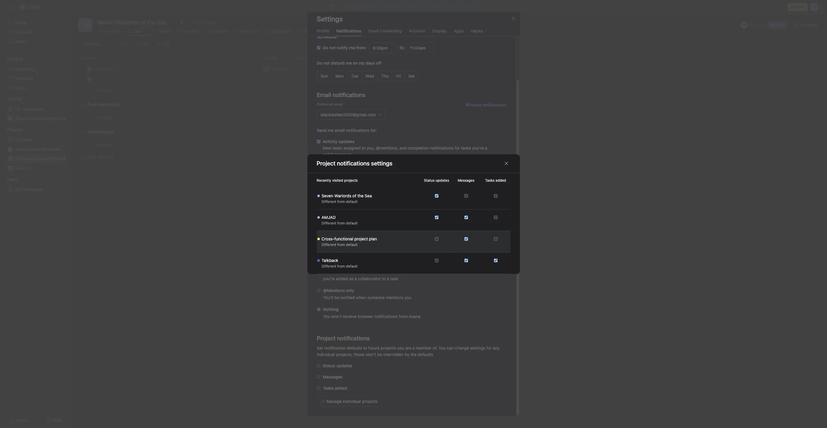 Task type: vqa. For each thing, say whether or not it's contained in the screenshot.
first YOU, from the bottom of the page
yes



Task type: describe. For each thing, give the bounding box(es) containing it.
1 vertical spatial email
[[335, 128, 345, 133]]

send me browser notifications for…
[[317, 252, 384, 257]]

remove from starred image
[[179, 20, 184, 25]]

when for someone
[[356, 295, 366, 300]]

my workspace link inside starred element
[[4, 105, 67, 114]]

preferred
[[317, 102, 333, 107]]

1 vertical spatial tasks
[[323, 386, 334, 391]]

gantt link
[[351, 28, 366, 35]]

of inside projects element
[[46, 156, 50, 161]]

task inside button
[[93, 42, 100, 46]]

profile
[[317, 28, 329, 33]]

world news
[[87, 129, 114, 135]]

my workspace inside teams element
[[15, 187, 43, 192]]

task… for recruiting
[[103, 115, 115, 120]]

functional inside projects element
[[28, 147, 47, 152]]

add inside header untitled section tree grid
[[94, 88, 102, 93]]

comment
[[385, 269, 402, 274]]

seven inside projects element
[[15, 156, 27, 161]]

projects inside weekly reports status updates on projects in your portfolios
[[358, 205, 374, 210]]

starred element
[[0, 94, 71, 125]]

assigned inside task updates you'll be notified when there's a comment on a task you're following, you're assigned a task, or you're added as a collaborator to a task
[[467, 269, 484, 274]]

account button
[[409, 28, 425, 36]]

do not disturb me on my days off
[[317, 61, 381, 66]]

inbox link
[[4, 37, 67, 46]]

board link
[[154, 28, 170, 35]]

manage individual projects button
[[317, 397, 381, 407]]

messages,
[[388, 170, 408, 175]]

notify
[[337, 45, 348, 50]]

summaries
[[333, 181, 355, 186]]

@mentions,
[[376, 146, 398, 151]]

team button
[[0, 177, 18, 182]]

collaborator inside task updates you'll be notified when there's a comment on a task you're following, you're assigned a task, or you're added as a collaborator to a task
[[358, 276, 381, 281]]

post recruiting
[[87, 102, 120, 107]]

a right there's
[[381, 269, 383, 274]]

added inside project notifications settings dialog
[[496, 178, 506, 183]]

manage individual projects
[[326, 399, 377, 404]]

different for cross-functional project plan
[[321, 243, 336, 247]]

new for new tasks assigned to you, @mentions, and completion notifications for tasks you're a collaborator on
[[323, 146, 331, 151]]

toggle notify about status updates checkbox for seven warlords of the sea
[[435, 194, 438, 198]]

due date
[[298, 56, 313, 60]]

the inside starred element
[[51, 116, 57, 121]]

do for do not disturb me on my days off
[[317, 61, 322, 66]]

tasks inside mentions only new tasks assigned to you, direct messages, and @mentions
[[332, 170, 342, 175]]

sun
[[321, 74, 328, 79]]

add new email
[[324, 223, 350, 227]]

recently
[[317, 178, 331, 183]]

teams element
[[0, 174, 71, 195]]

upgrade button
[[788, 3, 808, 11]]

to inside activity updates new tasks assigned to you, @mentions, and completion notifications for tasks you're a collaborator on
[[362, 146, 365, 151]]

2 vertical spatial added
[[335, 386, 347, 391]]

change
[[455, 346, 469, 351]]

my for teams element
[[15, 187, 21, 192]]

a down comment
[[387, 276, 389, 281]]

assigned for only
[[343, 170, 360, 175]]

you, for @mentions,
[[366, 146, 375, 151]]

different for amjad
[[321, 221, 336, 225]]

my workspace link inside teams element
[[4, 185, 67, 194]]

add task… for news
[[94, 142, 115, 147]]

workspace inside starred element
[[22, 107, 43, 112]]

collapse task list for this section image
[[80, 102, 84, 107]]

you'll
[[323, 269, 333, 274]]

do for do not notify me from:
[[323, 45, 328, 50]]

reporting link
[[4, 64, 67, 74]]

warlords inside starred element
[[28, 116, 45, 121]]

do not notify me from:
[[323, 45, 366, 50]]

your
[[379, 205, 388, 210]]

toggle notify about messages checkbox for amjad
[[464, 216, 468, 219]]

projects inside button
[[362, 399, 377, 404]]

set notification defaults to future projects you are a member of. you can change settings for any individual projects, those won't be overridden by the defaults.
[[317, 346, 499, 357]]

tb button
[[740, 22, 748, 29]]

default for seven warlords of the sea
[[346, 199, 357, 204]]

you inside @mentions only you'll be notified when someone mentions you
[[404, 295, 411, 300]]

dashboard link
[[265, 28, 291, 35]]

updates inside weekly reports status updates on projects in your portfolios
[[336, 205, 351, 210]]

workflow
[[240, 29, 258, 34]]

add section
[[87, 154, 113, 160]]

you inside set notification defaults to future projects you are a member of. you can change settings for any individual projects, those won't be overridden by the defaults.
[[397, 346, 404, 351]]

a left task,
[[485, 269, 488, 274]]

the inside projects element
[[51, 156, 57, 161]]

files link
[[330, 28, 344, 35]]

on inside weekly reports status updates on projects in your portfolios
[[352, 205, 357, 210]]

cross- inside project notifications settings dialog
[[321, 236, 334, 241]]

toggle notify about task creations checkbox for seven warlords of the sea
[[494, 194, 497, 198]]

list
[[133, 29, 140, 34]]

new inside 'button'
[[332, 223, 339, 227]]

from for talkback
[[337, 264, 345, 269]]

a right comment
[[409, 269, 412, 274]]

email notifications
[[317, 92, 365, 98]]

notifications inside about notifications "link"
[[482, 102, 506, 107]]

2 vertical spatial messages
[[323, 375, 342, 380]]

for…
[[376, 252, 384, 257]]

status updates inside project notifications settings dialog
[[424, 178, 449, 183]]

notifications inside activity updates new tasks assigned to you, @mentions, and completion notifications for tasks you're a collaborator on
[[430, 146, 453, 151]]

toggle notify about messages checkbox for seven warlords of the sea
[[464, 194, 468, 198]]

seven warlords of the sea link inside projects element
[[4, 154, 67, 164]]

toggle notify about task creations checkbox for cross-functional project plan
[[494, 237, 497, 241]]

tasks left 'you're'
[[461, 146, 471, 151]]

apps
[[454, 28, 464, 33]]

seven inside project notifications settings dialog
[[321, 193, 333, 198]]

recruiting
[[98, 102, 120, 107]]

sea inside starred element
[[59, 116, 66, 121]]

plan inside projects element
[[63, 147, 71, 152]]

recruiting top pirates cell
[[71, 63, 260, 74]]

assign hq locations cell
[[71, 74, 260, 85]]

completed image for recruiting top pirates text field
[[86, 65, 93, 72]]

cross-functional project plan link
[[4, 145, 71, 154]]

@mentions only you'll be notified when someone mentions you
[[323, 288, 411, 300]]

defaults
[[347, 346, 362, 351]]

@mentions
[[418, 170, 439, 175]]

add task… inside header untitled section tree grid
[[94, 88, 115, 93]]

seven inside starred element
[[15, 116, 27, 121]]

2 vertical spatial task
[[390, 276, 398, 281]]

different for seven warlords of the sea
[[321, 199, 336, 204]]

0 vertical spatial email
[[334, 102, 343, 107]]

the inside set notification defaults to future projects you are a member of. you can change settings for any individual projects, those won't be overridden by the defaults.
[[410, 352, 417, 357]]

you're
[[472, 146, 484, 151]]

0 horizontal spatial you're
[[323, 276, 335, 281]]

be for you'll
[[334, 269, 339, 274]]

email inside button
[[368, 28, 379, 33]]

reports
[[338, 199, 352, 204]]

about notifications
[[470, 102, 506, 107]]

on inside task updates you'll be notified when there's a comment on a task you're following, you're assigned a task, or you're added as a collaborator to a task
[[404, 269, 408, 274]]

invite button
[[6, 415, 31, 426]]

0 vertical spatial me
[[346, 61, 352, 66]]

are
[[405, 346, 411, 351]]

a inside set notification defaults to future projects you are a member of. you can change settings for any individual projects, those won't be overridden by the defaults.
[[412, 346, 415, 351]]

different for talkback
[[321, 264, 336, 269]]

you inside set notification defaults to future projects you are a member of. you can change settings for any individual projects, those won't be overridden by the defaults.
[[438, 346, 446, 351]]

1 vertical spatial task
[[413, 269, 421, 274]]

or
[[499, 269, 503, 274]]

post recruiting button
[[87, 99, 120, 110]]

close this dialog image
[[504, 161, 509, 166]]

not for disturb
[[323, 61, 330, 66]]

row containing tb
[[71, 63, 827, 74]]

different from default for cross-functional project plan
[[321, 243, 357, 247]]

tasks added inside project notifications settings dialog
[[485, 178, 506, 183]]

black
[[280, 67, 289, 71]]

add down the post recruiting
[[94, 115, 102, 120]]

board
[[159, 29, 170, 34]]

add left section
[[87, 154, 96, 160]]

cross- inside projects element
[[15, 147, 28, 152]]

home link
[[4, 18, 67, 27]]

seven warlords of the sea inside starred element
[[15, 116, 66, 121]]

workflow link
[[235, 28, 258, 35]]

calendar
[[211, 29, 228, 34]]

invite
[[17, 418, 27, 423]]

talkback inside project notifications settings dialog
[[321, 258, 338, 263]]

hacks
[[471, 28, 483, 33]]

when for there's
[[356, 269, 366, 274]]

world news button
[[87, 127, 114, 137]]

notified for updates
[[340, 269, 355, 274]]

my for "global" "element"
[[15, 30, 21, 35]]

portfolios link
[[4, 74, 67, 83]]

thu
[[381, 74, 389, 79]]

add inside 'button'
[[324, 223, 331, 227]]

new for new tasks assigned to you, direct messages, and @mentions
[[323, 170, 331, 175]]

tasks inside 'my tasks' link
[[22, 30, 32, 35]]

add task… button inside header untitled section tree grid
[[94, 87, 115, 94]]

goals link
[[4, 83, 67, 93]]

add new email button
[[317, 221, 352, 229]]

tue
[[351, 74, 358, 79]]

projects button
[[0, 127, 23, 133]]

only for @mentions only
[[346, 288, 354, 293]]

tasks down activity
[[332, 146, 342, 151]]

mon
[[335, 74, 344, 79]]

send for send me browser notifications for…
[[317, 252, 326, 257]]

fri
[[396, 74, 401, 79]]

and inside mentions only new tasks assigned to you, direct messages, and @mentions
[[409, 170, 416, 175]]

email inside 'button'
[[340, 223, 350, 227]]

Assign HQ locations text field
[[93, 77, 134, 83]]

weekly reports status updates on projects in your portfolios
[[323, 199, 407, 210]]

list link
[[128, 28, 140, 35]]

on left my
[[353, 61, 358, 66]]

tasks inside project notifications settings dialog
[[485, 178, 495, 183]]

for:
[[370, 128, 377, 133]]

tb inside button
[[742, 23, 746, 27]]

notifications left the for:
[[346, 128, 369, 133]]

add up task name
[[85, 42, 92, 46]]

you, for direct
[[366, 170, 375, 175]]

reporting
[[15, 66, 34, 71]]

task… inside header untitled section tree grid
[[103, 88, 115, 93]]

toggle notify about messages checkbox for talkback
[[464, 259, 468, 262]]

notifications
[[336, 28, 361, 33]]

of inside project notifications settings dialog
[[352, 193, 356, 198]]

projects inside project notifications settings dialog
[[344, 178, 358, 183]]

timeline link
[[177, 28, 199, 35]]

project inside dialog
[[354, 236, 368, 241]]

status inside weekly reports status updates on projects in your portfolios
[[323, 205, 335, 210]]

Recruiting top Pirates text field
[[93, 66, 137, 72]]

0 vertical spatial project
[[48, 147, 62, 152]]

direct
[[376, 170, 387, 175]]

section
[[97, 154, 113, 160]]

notifications button
[[336, 28, 361, 36]]

collaborator inside activity updates new tasks assigned to you, @mentions, and completion notifications for tasks you're a collaborator on
[[323, 152, 346, 157]]

only for mentions only
[[342, 163, 350, 168]]

cross-functional project plan inside projects element
[[15, 147, 71, 152]]

default for cross-functional project plan
[[346, 243, 357, 247]]

to inside task updates you'll be notified when there's a comment on a task you're following, you're assigned a task, or you're added as a collaborator to a task
[[382, 276, 386, 281]]

1 vertical spatial status updates
[[323, 363, 352, 369]]

workspace inside teams element
[[22, 187, 43, 192]]

tb inside header untitled section tree grid
[[264, 67, 268, 71]]

weekly
[[323, 199, 337, 204]]

plan inside project notifications settings dialog
[[369, 236, 377, 241]]

toggle notify about status updates checkbox for talkback
[[435, 259, 438, 262]]

amjad inside project notifications settings dialog
[[321, 215, 336, 220]]

my
[[359, 61, 365, 66]]

seven warlords of the sea link inside starred element
[[4, 114, 67, 123]]

talkback inside 'talkback' link
[[15, 137, 32, 142]]

task updates you'll be notified when there's a comment on a task you're following, you're assigned a task, or you're added as a collaborator to a task
[[323, 262, 503, 281]]

seven warlords of the sea inside project notifications settings dialog
[[321, 193, 372, 198]]

header untitled section tree grid
[[71, 63, 827, 96]]



Task type: locate. For each thing, give the bounding box(es) containing it.
from for cross-functional project plan
[[337, 243, 345, 247]]

only right mentions
[[342, 163, 350, 168]]

from for seven warlords of the sea
[[337, 199, 345, 204]]

2 vertical spatial task…
[[103, 142, 115, 147]]

0 vertical spatial tasks added
[[485, 178, 506, 183]]

add up add section button on the left top
[[94, 142, 102, 147]]

Toggle notify about status updates checkbox
[[435, 237, 438, 241], [435, 259, 438, 262]]

1 vertical spatial talkback
[[321, 258, 338, 263]]

browser right receive
[[358, 314, 373, 319]]

different up 'you'll'
[[321, 264, 336, 269]]

preferred email
[[317, 102, 343, 107]]

assigned down project notifications settings
[[343, 170, 360, 175]]

there's
[[367, 269, 380, 274]]

2 different from default from the top
[[321, 221, 357, 225]]

new down activity
[[323, 146, 331, 151]]

1 vertical spatial and
[[409, 170, 416, 175]]

my workspace down starred
[[15, 107, 43, 112]]

add task… button for news
[[94, 142, 115, 148]]

toggle notify about task creations checkbox for amjad
[[494, 216, 497, 219]]

seven
[[15, 116, 27, 121], [15, 156, 27, 161], [321, 193, 333, 198]]

not left disturb
[[323, 61, 330, 66]]

0 vertical spatial cross-functional project plan
[[15, 147, 71, 152]]

3 task… from the top
[[103, 142, 115, 147]]

1 horizontal spatial do
[[323, 45, 328, 50]]

of up weekly reports status updates on projects in your portfolios
[[352, 193, 356, 198]]

Toggle notify about status updates checkbox
[[435, 194, 438, 198], [435, 216, 438, 219]]

toggle notify about status updates checkbox for cross-functional project plan
[[435, 237, 438, 241]]

starred button
[[0, 96, 22, 102]]

project down 'talkback' link
[[48, 147, 62, 152]]

of inside starred element
[[46, 116, 50, 121]]

0 vertical spatial add task…
[[94, 88, 115, 93]]

and left completion
[[399, 146, 406, 151]]

status down weekly
[[323, 205, 335, 210]]

2 when from the top
[[356, 295, 366, 300]]

0 vertical spatial completed image
[[86, 65, 93, 72]]

world
[[87, 129, 100, 135]]

1 vertical spatial project
[[354, 236, 368, 241]]

updates down projects,
[[336, 363, 352, 369]]

1 you, from the top
[[366, 146, 375, 151]]

task down comment
[[390, 276, 398, 281]]

add up the post recruiting
[[94, 88, 102, 93]]

me up activity
[[328, 128, 333, 133]]

of down the cross-functional project plan link
[[46, 156, 50, 161]]

1 different from default from the top
[[321, 199, 357, 204]]

my inside "global" "element"
[[15, 30, 21, 35]]

1 horizontal spatial you're
[[422, 269, 434, 274]]

of up 'talkback' link
[[46, 116, 50, 121]]

do down schedule
[[323, 45, 328, 50]]

me right disturb
[[346, 61, 352, 66]]

my workspace inside starred element
[[15, 107, 43, 112]]

2 vertical spatial toggle notify about messages checkbox
[[464, 259, 468, 262]]

from for amjad
[[337, 221, 345, 225]]

mentions
[[323, 163, 341, 168]]

different from default
[[321, 199, 357, 204], [321, 221, 357, 225], [321, 243, 357, 247], [321, 264, 357, 269]]

add task… button down assign hq locations 'text box'
[[94, 87, 115, 94]]

1 vertical spatial you,
[[366, 170, 375, 175]]

warlords
[[28, 116, 45, 121], [28, 156, 45, 161], [334, 193, 351, 198]]

different from default up 'you'll'
[[321, 264, 357, 269]]

hide sidebar image
[[8, 5, 12, 9]]

1 vertical spatial you
[[438, 346, 446, 351]]

toggle notify about task creations checkbox for talkback
[[494, 259, 497, 262]]

2 default from the top
[[346, 221, 357, 225]]

from
[[337, 199, 345, 204], [337, 221, 345, 225], [337, 243, 345, 247], [337, 264, 345, 269], [399, 314, 407, 319]]

add task… row for post recruiting
[[71, 112, 827, 123]]

0 vertical spatial seven warlords of the sea
[[15, 116, 66, 121]]

different from default for talkback
[[321, 264, 357, 269]]

different from default for seven warlords of the sea
[[321, 199, 357, 204]]

Toggle notify about messages checkbox
[[464, 237, 468, 241]]

1 toggle notify about task creations checkbox from the top
[[494, 194, 497, 198]]

different down the add new email 'button'
[[321, 243, 336, 247]]

amjad up team
[[15, 166, 29, 171]]

on inside activity updates new tasks assigned to you, @mentions, and completion notifications for tasks you're a collaborator on
[[347, 152, 351, 157]]

those
[[354, 352, 364, 357]]

1 when from the top
[[356, 269, 366, 274]]

0 horizontal spatial tasks added
[[323, 386, 347, 391]]

1 vertical spatial tasks added
[[323, 386, 347, 391]]

seven warlords of the sea link down 'talkback' link
[[4, 154, 67, 164]]

0 vertical spatial not
[[329, 45, 336, 50]]

0 horizontal spatial project
[[48, 147, 62, 152]]

0 horizontal spatial talkback
[[15, 137, 32, 142]]

date
[[305, 56, 313, 60]]

0 vertical spatial task
[[93, 42, 100, 46]]

status inside project notifications settings dialog
[[424, 178, 435, 183]]

0 horizontal spatial task
[[79, 56, 87, 60]]

seven warlords of the sea inside projects element
[[15, 156, 66, 161]]

collaborator down there's
[[358, 276, 381, 281]]

0 vertical spatial sea
[[59, 116, 66, 121]]

collaborator
[[323, 152, 346, 157], [358, 276, 381, 281]]

0 vertical spatial assigned
[[343, 146, 360, 151]]

updates inside task updates you'll be notified when there's a comment on a task you're following, you're assigned a task, or you're added as a collaborator to a task
[[333, 262, 349, 267]]

be for you'll
[[334, 295, 339, 300]]

sea inside project notifications settings dialog
[[365, 193, 372, 198]]

only inside mentions only new tasks assigned to you, direct messages, and @mentions
[[342, 163, 350, 168]]

2 vertical spatial add task…
[[94, 142, 115, 147]]

2 vertical spatial me
[[328, 252, 333, 257]]

0 vertical spatial seven warlords of the sea link
[[4, 114, 67, 123]]

1 vertical spatial new
[[323, 170, 331, 175]]

only inside @mentions only you'll be notified when someone mentions you
[[346, 288, 354, 293]]

project notifications
[[317, 335, 370, 342]]

1 vertical spatial for
[[486, 346, 492, 351]]

mentions
[[386, 295, 403, 300]]

0 vertical spatial my workspace
[[15, 107, 43, 112]]

a right 'you're'
[[485, 146, 487, 151]]

1 horizontal spatial tb
[[742, 23, 746, 27]]

1 my workspace from the top
[[15, 107, 43, 112]]

updates inside activity updates new tasks assigned to you, @mentions, and completion notifications for tasks you're a collaborator on
[[338, 139, 354, 144]]

files
[[335, 29, 344, 34]]

insights
[[7, 56, 23, 61]]

me for browser
[[328, 252, 333, 257]]

you left are
[[397, 346, 404, 351]]

0 vertical spatial and
[[399, 146, 406, 151]]

Toggle notify about messages checkbox
[[464, 194, 468, 198], [464, 216, 468, 219], [464, 259, 468, 262]]

0 vertical spatial workspace
[[22, 107, 43, 112]]

task… for news
[[103, 142, 115, 147]]

project notifications settings
[[317, 160, 392, 167]]

completion
[[408, 146, 429, 151]]

upgrade
[[790, 5, 805, 9]]

a inside activity updates new tasks assigned to you, @mentions, and completion notifications for tasks you're a collaborator on
[[485, 146, 487, 151]]

0 vertical spatial you
[[323, 314, 330, 319]]

0 horizontal spatial do
[[317, 61, 322, 66]]

different from default down daily summaries at the top left of page
[[321, 199, 357, 204]]

0 vertical spatial my workspace link
[[4, 105, 67, 114]]

to inside set notification defaults to future projects you are a member of. you can change settings for any individual projects, those won't be overridden by the defaults.
[[363, 346, 367, 351]]

1 vertical spatial only
[[346, 288, 354, 293]]

2 toggle notify about status updates checkbox from the top
[[435, 216, 438, 219]]

new inside mentions only new tasks assigned to you, direct messages, and @mentions
[[323, 170, 331, 175]]

you, left @mentions,
[[366, 146, 375, 151]]

1 vertical spatial notified
[[340, 295, 355, 300]]

activity
[[323, 139, 337, 144]]

0 vertical spatial email
[[368, 28, 379, 33]]

notifications right completion
[[430, 146, 453, 151]]

from inside nothing you won't receive browser notifications from asana
[[399, 314, 407, 319]]

0 vertical spatial functional
[[28, 147, 47, 152]]

notifications left for…
[[351, 252, 374, 257]]

1 vertical spatial you
[[397, 346, 404, 351]]

1 different from the top
[[321, 199, 336, 204]]

0 vertical spatial only
[[342, 163, 350, 168]]

1 vertical spatial not
[[323, 61, 330, 66]]

the right by
[[410, 352, 417, 357]]

portfolios
[[15, 76, 34, 81]]

0 vertical spatial task…
[[103, 88, 115, 93]]

0 vertical spatial individual
[[317, 352, 335, 357]]

goals
[[15, 85, 26, 90]]

by
[[405, 352, 409, 357]]

seven up amjad link
[[15, 156, 27, 161]]

2 workspace from the top
[[22, 187, 43, 192]]

amjad inside projects element
[[15, 166, 29, 171]]

4 toggle notify about task creations checkbox from the top
[[494, 259, 497, 262]]

seven warlords of the sea down the cross-functional project plan link
[[15, 156, 66, 161]]

3 default from the top
[[346, 243, 357, 247]]

send
[[317, 128, 326, 133], [317, 252, 326, 257]]

completed image
[[86, 65, 93, 72], [86, 76, 93, 83]]

assigned for updates
[[343, 146, 360, 151]]

email forwarding
[[368, 28, 402, 33]]

1 horizontal spatial status updates
[[424, 178, 449, 183]]

2 add task… from the top
[[94, 115, 115, 120]]

3 different from default from the top
[[321, 243, 357, 247]]

0 vertical spatial status
[[424, 178, 435, 183]]

hacks button
[[471, 28, 483, 36]]

2 vertical spatial add task… button
[[94, 142, 115, 148]]

0 horizontal spatial status updates
[[323, 363, 352, 369]]

0 horizontal spatial email
[[340, 223, 350, 227]]

assigned left task,
[[467, 269, 484, 274]]

seven warlords of the sea link up 'talkback' link
[[4, 114, 67, 123]]

sea inside projects element
[[59, 156, 66, 161]]

my tasks
[[15, 30, 32, 35]]

2 my from the top
[[15, 107, 21, 112]]

row containing task name
[[71, 53, 827, 63]]

send for send me email notifications for:
[[317, 128, 326, 133]]

profile button
[[317, 28, 329, 36]]

for
[[454, 146, 460, 151], [486, 346, 492, 351]]

1 vertical spatial added
[[336, 276, 348, 281]]

1 horizontal spatial email
[[368, 28, 379, 33]]

plan
[[63, 147, 71, 152], [369, 236, 377, 241]]

0 horizontal spatial you
[[323, 314, 330, 319]]

amjad link
[[4, 164, 67, 173]]

1 default from the top
[[346, 199, 357, 204]]

browser inside nothing you won't receive browser notifications from asana
[[358, 314, 373, 319]]

task for task updates you'll be notified when there's a comment on a task you're following, you're assigned a task, or you're added as a collaborator to a task
[[323, 262, 332, 267]]

you right mentions
[[404, 295, 411, 300]]

the up weekly reports status updates on projects in your portfolios
[[357, 193, 363, 198]]

2 vertical spatial seven
[[321, 193, 333, 198]]

3 add task… row from the top
[[71, 139, 827, 151]]

manage
[[326, 399, 342, 404]]

notifications down mentions
[[374, 314, 398, 319]]

following,
[[435, 269, 453, 274]]

to
[[362, 146, 365, 151], [362, 170, 365, 175], [382, 276, 386, 281], [363, 346, 367, 351]]

0 vertical spatial messages
[[303, 29, 323, 34]]

global element
[[0, 14, 71, 50]]

from down send me browser notifications for…
[[337, 264, 345, 269]]

me from:
[[349, 45, 366, 50]]

3 my from the top
[[15, 187, 21, 192]]

you're
[[422, 269, 434, 274], [454, 269, 466, 274], [323, 276, 335, 281]]

daily
[[323, 181, 332, 186]]

1 vertical spatial task
[[323, 262, 332, 267]]

project notifications settings dialog
[[307, 154, 520, 274]]

for inside set notification defaults to future projects you are a member of. you can change settings for any individual projects, those won't be overridden by the defaults.
[[486, 346, 492, 351]]

different
[[321, 199, 336, 204], [321, 221, 336, 225], [321, 243, 336, 247], [321, 264, 336, 269]]

individual down set
[[317, 352, 335, 357]]

team
[[7, 177, 18, 182]]

add task…
[[94, 88, 115, 93], [94, 115, 115, 120], [94, 142, 115, 147]]

3 add task… from the top
[[94, 142, 115, 147]]

added down close this dialog image
[[496, 178, 506, 183]]

notified inside @mentions only you'll be notified when someone mentions you
[[340, 295, 355, 300]]

2 add task… button from the top
[[94, 114, 115, 121]]

different from default up send me browser notifications for…
[[321, 243, 357, 247]]

2 notified from the top
[[340, 295, 355, 300]]

1 vertical spatial when
[[356, 295, 366, 300]]

add task
[[85, 42, 100, 46]]

messages inside project notifications settings dialog
[[458, 178, 474, 183]]

added left as
[[336, 276, 348, 281]]

4 different from default from the top
[[321, 264, 357, 269]]

defaults.
[[418, 352, 434, 357]]

Toggle notify about task creations checkbox
[[494, 194, 497, 198], [494, 216, 497, 219], [494, 237, 497, 241], [494, 259, 497, 262]]

the down the cross-functional project plan link
[[51, 156, 57, 161]]

default for talkback
[[346, 264, 357, 269]]

notified up as
[[340, 269, 355, 274]]

close image
[[511, 16, 516, 21]]

0 horizontal spatial cross-
[[15, 147, 28, 152]]

email up activity
[[335, 128, 345, 133]]

seven warlords of the sea
[[15, 116, 66, 121], [15, 156, 66, 161], [321, 193, 372, 198]]

insights element
[[0, 54, 71, 94]]

1 horizontal spatial task
[[390, 276, 398, 281]]

from right weekly
[[337, 199, 345, 204]]

warlords up 'talkback' link
[[28, 116, 45, 121]]

default down send me browser notifications for…
[[346, 264, 357, 269]]

1 my workspace link from the top
[[4, 105, 67, 114]]

1 toggle notify about messages checkbox from the top
[[464, 194, 468, 198]]

send up activity
[[317, 128, 326, 133]]

1 vertical spatial my workspace
[[15, 187, 43, 192]]

sea
[[59, 116, 66, 121], [59, 156, 66, 161], [365, 193, 372, 198]]

default up browser notifications on the bottom
[[346, 221, 357, 225]]

add task… button
[[94, 87, 115, 94], [94, 114, 115, 121], [94, 142, 115, 148]]

dashboard
[[270, 29, 291, 34]]

Completed checkbox
[[86, 76, 93, 83]]

1 vertical spatial amjad
[[321, 215, 336, 220]]

task
[[79, 56, 87, 60], [323, 262, 332, 267]]

1 toggle notify about status updates checkbox from the top
[[435, 237, 438, 241]]

tasks up recently visited projects
[[332, 170, 342, 175]]

completed image inside assign hq locations cell
[[86, 76, 93, 83]]

0 horizontal spatial plan
[[63, 147, 71, 152]]

status down @mentions
[[424, 178, 435, 183]]

updates down the reports
[[336, 205, 351, 210]]

different down weekly
[[321, 221, 336, 225]]

assigned inside activity updates new tasks assigned to you, @mentions, and completion notifications for tasks you're a collaborator on
[[343, 146, 360, 151]]

1 my from the top
[[15, 30, 21, 35]]

task up 'you'll'
[[323, 262, 332, 267]]

1 notified from the top
[[340, 269, 355, 274]]

2 completed image from the top
[[86, 76, 93, 83]]

my down team
[[15, 187, 21, 192]]

task name
[[79, 56, 97, 60]]

1 workspace from the top
[[22, 107, 43, 112]]

you
[[404, 295, 411, 300], [397, 346, 404, 351]]

functional down add new email at the bottom left
[[334, 236, 353, 241]]

about notifications link
[[466, 102, 506, 127]]

0 vertical spatial cross-
[[15, 147, 28, 152]]

cross- down the add new email 'button'
[[321, 236, 334, 241]]

notifications inside nothing you won't receive browser notifications from asana
[[374, 314, 398, 319]]

to inside mentions only new tasks assigned to you, direct messages, and @mentions
[[362, 170, 365, 175]]

talkback down projects in the left of the page
[[15, 137, 32, 142]]

1 vertical spatial be
[[334, 295, 339, 300]]

task…
[[103, 88, 115, 93], [103, 115, 115, 120], [103, 142, 115, 147]]

0 vertical spatial amjad
[[15, 166, 29, 171]]

0 vertical spatial notified
[[340, 269, 355, 274]]

2 my workspace link from the top
[[4, 185, 67, 194]]

2 different from the top
[[321, 221, 336, 225]]

2 you, from the top
[[366, 170, 375, 175]]

default for amjad
[[346, 221, 357, 225]]

when inside @mentions only you'll be notified when someone mentions you
[[356, 295, 366, 300]]

warlords inside projects element
[[28, 156, 45, 161]]

completed image for assign hq locations 'text box'
[[86, 76, 93, 83]]

1 toggle notify about status updates checkbox from the top
[[435, 194, 438, 198]]

1 send from the top
[[317, 128, 326, 133]]

2 send from the top
[[317, 252, 326, 257]]

3 toggle notify about task creations checkbox from the top
[[494, 237, 497, 241]]

the inside project notifications settings dialog
[[357, 193, 363, 198]]

notified inside task updates you'll be notified when there's a comment on a task you're following, you're assigned a task, or you're added as a collaborator to a task
[[340, 269, 355, 274]]

add task… up section
[[94, 142, 115, 147]]

you, inside activity updates new tasks assigned to you, @mentions, and completion notifications for tasks you're a collaborator on
[[366, 146, 375, 151]]

my workspace link down amjad link
[[4, 185, 67, 194]]

row
[[71, 53, 827, 63], [78, 63, 820, 64], [71, 63, 827, 74], [71, 74, 827, 85]]

2 toggle notify about status updates checkbox from the top
[[435, 259, 438, 262]]

new inside activity updates new tasks assigned to you, @mentions, and completion notifications for tasks you're a collaborator on
[[323, 146, 331, 151]]

display button
[[432, 28, 447, 36]]

updates down @mentions
[[436, 178, 449, 183]]

toggle notify about status updates checkbox for amjad
[[435, 216, 438, 219]]

my workspace
[[15, 107, 43, 112], [15, 187, 43, 192]]

due
[[298, 56, 304, 60]]

0 vertical spatial my
[[15, 30, 21, 35]]

1 horizontal spatial task
[[323, 262, 332, 267]]

1 vertical spatial messages
[[458, 178, 474, 183]]

task for task name
[[79, 56, 87, 60]]

add task… button for recruiting
[[94, 114, 115, 121]]

cross-
[[15, 147, 28, 152], [321, 236, 334, 241]]

0 vertical spatial tasks
[[485, 178, 495, 183]]

2 horizontal spatial you're
[[454, 269, 466, 274]]

0 horizontal spatial amjad
[[15, 166, 29, 171]]

1 horizontal spatial tasks added
[[485, 178, 506, 183]]

3 different from the top
[[321, 243, 336, 247]]

settings
[[470, 346, 485, 351]]

from up send me browser notifications for…
[[337, 243, 345, 247]]

be inside task updates you'll be notified when there's a comment on a task you're following, you're assigned a task, or you're added as a collaborator to a task
[[334, 269, 339, 274]]

2 toggle notify about messages checkbox from the top
[[464, 216, 468, 219]]

add task… row
[[71, 85, 827, 96], [71, 112, 827, 123], [71, 139, 827, 151]]

0 horizontal spatial tb
[[264, 67, 268, 71]]

my
[[15, 30, 21, 35], [15, 107, 21, 112], [15, 187, 21, 192]]

individual inside set notification defaults to future projects you are a member of. you can change settings for any individual projects, those won't be overridden by the defaults.
[[317, 352, 335, 357]]

individual inside button
[[343, 399, 361, 404]]

overview link
[[98, 28, 121, 35]]

2 vertical spatial of
[[352, 193, 356, 198]]

warlords up the reports
[[334, 193, 351, 198]]

my inside starred element
[[15, 107, 21, 112]]

when left there's
[[356, 269, 366, 274]]

Completed checkbox
[[86, 65, 93, 72]]

task inside task updates you'll be notified when there's a comment on a task you're following, you're assigned a task, or you're added as a collaborator to a task
[[323, 262, 332, 267]]

1 add task… row from the top
[[71, 85, 827, 96]]

2 vertical spatial status
[[323, 363, 335, 369]]

None text field
[[96, 17, 168, 27]]

add task… button down post recruiting button
[[94, 114, 115, 121]]

2 toggle notify about task creations checkbox from the top
[[494, 216, 497, 219]]

3 add task… button from the top
[[94, 142, 115, 148]]

add section button
[[78, 152, 116, 162]]

seven warlords of the sea up 'talkback' link
[[15, 116, 66, 121]]

1 vertical spatial assigned
[[343, 170, 360, 175]]

status
[[424, 178, 435, 183], [323, 205, 335, 210], [323, 363, 335, 369]]

1 add task… button from the top
[[94, 87, 115, 94]]

email up browser notifications on the bottom
[[340, 223, 350, 227]]

collapse task list for this section image
[[80, 130, 84, 134]]

on left in
[[352, 205, 357, 210]]

4 different from the top
[[321, 264, 336, 269]]

task… down assign hq locations 'text box'
[[103, 88, 115, 93]]

4 default from the top
[[346, 264, 357, 269]]

list image
[[81, 22, 89, 29]]

days off
[[366, 61, 381, 66]]

functional inside project notifications settings dialog
[[334, 236, 353, 241]]

do up sun
[[317, 61, 322, 66]]

0 vertical spatial warlords
[[28, 116, 45, 121]]

assigned inside mentions only new tasks assigned to you, direct messages, and @mentions
[[343, 170, 360, 175]]

updates down "send me email notifications for:"
[[338, 139, 354, 144]]

updates inside project notifications settings dialog
[[436, 178, 449, 183]]

0 horizontal spatial task
[[93, 42, 100, 46]]

2 vertical spatial seven warlords of the sea
[[321, 193, 372, 198]]

1 horizontal spatial browser
[[358, 314, 373, 319]]

1 vertical spatial individual
[[343, 399, 361, 404]]

amjad up the add new email 'button'
[[321, 215, 336, 220]]

0 vertical spatial be
[[334, 269, 339, 274]]

1 vertical spatial add task… row
[[71, 112, 827, 123]]

0 vertical spatial for
[[454, 146, 460, 151]]

0 vertical spatial add task… row
[[71, 85, 827, 96]]

post
[[87, 102, 97, 107]]

not for notify
[[329, 45, 336, 50]]

my workspace link down goals link
[[4, 105, 67, 114]]

2 add task… row from the top
[[71, 112, 827, 123]]

browser down browser notifications on the bottom
[[335, 252, 350, 257]]

assigned up project notifications settings
[[343, 146, 360, 151]]

you inside nothing you won't receive browser notifications from asana
[[323, 314, 330, 319]]

0 vertical spatial when
[[356, 269, 366, 274]]

notified for only
[[340, 295, 355, 300]]

on right comment
[[404, 269, 408, 274]]

1 seven warlords of the sea link from the top
[[4, 114, 67, 123]]

default down summaries
[[346, 199, 357, 204]]

someone
[[367, 295, 385, 300]]

1 vertical spatial add task… button
[[94, 114, 115, 121]]

add task… row for world news
[[71, 139, 827, 151]]

assigned
[[343, 146, 360, 151], [343, 170, 360, 175], [467, 269, 484, 274]]

add task… for recruiting
[[94, 115, 115, 120]]

talkback up 'you'll'
[[321, 258, 338, 263]]

1 vertical spatial email
[[340, 223, 350, 227]]

you're down 'you'll'
[[323, 276, 335, 281]]

add task button
[[78, 40, 103, 48]]

and
[[399, 146, 406, 151], [409, 170, 416, 175]]

and inside activity updates new tasks assigned to you, @mentions, and completion notifications for tasks you're a collaborator on
[[399, 146, 406, 151]]

be down future
[[377, 352, 382, 357]]

3 toggle notify about messages checkbox from the top
[[464, 259, 468, 262]]

wed
[[365, 74, 374, 79]]

cross-functional project plan up send me browser notifications for…
[[321, 236, 377, 241]]

add task… down post recruiting button
[[94, 115, 115, 120]]

cross- down 'talkback' link
[[15, 147, 28, 152]]

different from default for amjad
[[321, 221, 357, 225]]

projects inside set notification defaults to future projects you are a member of. you can change settings for any individual projects, those won't be overridden by the defaults.
[[381, 346, 396, 351]]

notification
[[324, 346, 345, 351]]

cross-functional project plan inside project notifications settings dialog
[[321, 236, 377, 241]]

1 add task… from the top
[[94, 88, 115, 93]]

0 horizontal spatial individual
[[317, 352, 335, 357]]

a right as
[[354, 276, 357, 281]]

completed image inside recruiting top pirates cell
[[86, 65, 93, 72]]

me for email
[[328, 128, 333, 133]]

task… up section
[[103, 142, 115, 147]]

news
[[102, 129, 114, 135]]

0 horizontal spatial browser
[[335, 252, 350, 257]]

2 my workspace from the top
[[15, 187, 43, 192]]

messages link
[[298, 28, 323, 35]]

email
[[368, 28, 379, 33], [340, 223, 350, 227]]

2 task… from the top
[[103, 115, 115, 120]]

to:
[[399, 45, 405, 50]]

1 vertical spatial me
[[328, 128, 333, 133]]

different from default up browser notifications on the bottom
[[321, 221, 357, 225]]

1 task… from the top
[[103, 88, 115, 93]]

1 vertical spatial sea
[[59, 156, 66, 161]]

1 vertical spatial tb
[[264, 67, 268, 71]]

default up send me browser notifications for…
[[346, 243, 357, 247]]

send up 'you'll'
[[317, 252, 326, 257]]

added inside task updates you'll be notified when there's a comment on a task you're following, you're assigned a task, or you're added as a collaborator to a task
[[336, 276, 348, 281]]

1 vertical spatial send
[[317, 252, 326, 257]]

tasks added up manage on the bottom
[[323, 386, 347, 391]]

inbox
[[15, 39, 26, 44]]

tasks down home at the left top of page
[[22, 30, 32, 35]]

warlords inside project notifications settings dialog
[[334, 193, 351, 198]]

for left any
[[486, 346, 492, 351]]

receive
[[343, 314, 356, 319]]

for inside activity updates new tasks assigned to you, @mentions, and completion notifications for tasks you're a collaborator on
[[454, 146, 460, 151]]

be inside @mentions only you'll be notified when someone mentions you
[[334, 295, 339, 300]]

only down as
[[346, 288, 354, 293]]

projects element
[[0, 125, 71, 174]]

to down comment
[[382, 276, 386, 281]]

1 completed image from the top
[[86, 65, 93, 72]]

when inside task updates you'll be notified when there's a comment on a task you're following, you're assigned a task, or you're added as a collaborator to a task
[[356, 269, 366, 274]]

@mentions
[[323, 288, 345, 293]]

2 vertical spatial be
[[377, 352, 382, 357]]

2 seven warlords of the sea link from the top
[[4, 154, 67, 164]]

be inside set notification defaults to future projects you are a member of. you can change settings for any individual projects, those won't be overridden by the defaults.
[[377, 352, 382, 357]]

not
[[329, 45, 336, 50], [323, 61, 330, 66]]



